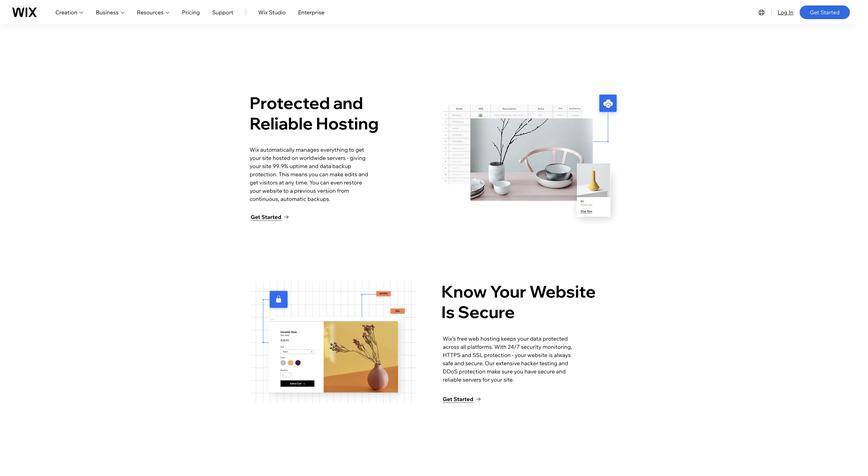 Task type: locate. For each thing, give the bounding box(es) containing it.
1 horizontal spatial -
[[512, 352, 514, 358]]

website inside wix's free web hosting keeps your data protected across all platforms. with 24/7 security monitoring, https and ssl protection - your website is always safe and secure. our extensive hacker testing and ddos protection make sure you have secure and reliable servers for your site.
[[527, 352, 547, 358]]

1 horizontal spatial make
[[487, 368, 501, 375]]

manages
[[296, 146, 319, 153]]

backup
[[332, 163, 351, 170]]

from
[[337, 187, 349, 194]]

0 vertical spatial site
[[262, 154, 271, 161]]

to left 'a'
[[283, 187, 289, 194]]

language selector, english selected image
[[758, 8, 766, 16]]

a
[[290, 187, 293, 194]]

24/7
[[508, 343, 520, 350]]

get
[[810, 9, 819, 16], [443, 16, 452, 22], [251, 213, 260, 220], [443, 396, 452, 402]]

to
[[349, 146, 354, 153], [283, 187, 289, 194]]

can
[[319, 171, 328, 178], [320, 179, 329, 186]]

across
[[443, 343, 459, 350]]

wix inside "wix automatically manages everything to get your site hosted on worldwide servers - giving your site 99.9% uptime and data backup protection. this means you can make edits and get visitors at any time. you can even restore your website to a previous version from continuous, automatic backups."
[[250, 146, 259, 153]]

site down 'automatically'
[[262, 154, 271, 161]]

-
[[347, 154, 349, 161], [512, 352, 514, 358]]

0 vertical spatial website
[[262, 187, 282, 194]]

website down security
[[527, 352, 547, 358]]

0 vertical spatial data
[[320, 163, 331, 170]]

always
[[554, 352, 571, 358]]

0 horizontal spatial you
[[309, 171, 318, 178]]

1 vertical spatial make
[[487, 368, 501, 375]]

1 vertical spatial you
[[514, 368, 523, 375]]

version
[[317, 187, 336, 194]]

0 horizontal spatial website
[[262, 187, 282, 194]]

keeps
[[501, 335, 516, 342]]

get
[[356, 146, 364, 153], [250, 179, 258, 186]]

wix for wix studio
[[258, 9, 268, 16]]

wix left studio
[[258, 9, 268, 16]]

website down visitors
[[262, 187, 282, 194]]

protected
[[250, 93, 330, 113]]

wix left 'automatically'
[[250, 146, 259, 153]]

you
[[309, 179, 319, 186]]

0 horizontal spatial to
[[283, 187, 289, 194]]

1 vertical spatial website
[[527, 352, 547, 358]]

to up giving
[[349, 146, 354, 153]]

creation
[[55, 9, 77, 16]]

free
[[457, 335, 467, 342]]

protection
[[484, 352, 511, 358], [459, 368, 486, 375]]

testing
[[539, 360, 557, 367]]

ddos
[[443, 368, 458, 375]]

protection down secure.
[[459, 368, 486, 375]]

safe
[[443, 360, 453, 367]]

get started
[[810, 9, 840, 16], [443, 16, 473, 22], [251, 213, 281, 220], [443, 396, 473, 402]]

wix automatically manages everything to get your site hosted on worldwide servers - giving your site 99.9% uptime and data backup protection. this means you can make edits and get visitors at any time. you can even restore your website to a previous version from continuous, automatic backups.
[[250, 146, 368, 202]]

your
[[250, 154, 261, 161], [250, 163, 261, 170], [250, 187, 261, 194], [517, 335, 529, 342], [515, 352, 526, 358], [491, 376, 502, 383]]

in
[[789, 9, 793, 16]]

0 horizontal spatial make
[[330, 171, 343, 178]]

0 vertical spatial can
[[319, 171, 328, 178]]

secure.
[[465, 360, 484, 367]]

1 horizontal spatial get
[[356, 146, 364, 153]]

1 horizontal spatial data
[[530, 335, 541, 342]]

protection down with
[[484, 352, 511, 358]]

- inside "wix automatically manages everything to get your site hosted on worldwide servers - giving your site 99.9% uptime and data backup protection. this means you can make edits and get visitors at any time. you can even restore your website to a previous version from continuous, automatic backups."
[[347, 154, 349, 161]]

enterprise link
[[298, 8, 324, 16]]

- left giving
[[347, 154, 349, 161]]

you right sure
[[514, 368, 523, 375]]

make inside wix's free web hosting keeps your data protected across all platforms. with 24/7 security monitoring, https and ssl protection - your website is always safe and secure. our extensive hacker testing and ddos protection make sure you have secure and reliable servers for your site.
[[487, 368, 501, 375]]

0 horizontal spatial data
[[320, 163, 331, 170]]

website
[[262, 187, 282, 194], [527, 352, 547, 358]]

site
[[262, 154, 271, 161], [262, 163, 271, 170]]

1 site from the top
[[262, 154, 271, 161]]

1 vertical spatial protection
[[459, 368, 486, 375]]

0 vertical spatial make
[[330, 171, 343, 178]]

wix
[[258, 9, 268, 16], [250, 146, 259, 153]]

- down 24/7
[[512, 352, 514, 358]]

reliable
[[250, 113, 313, 134]]

wix studio
[[258, 9, 286, 16]]

0 horizontal spatial get
[[250, 179, 258, 186]]

site up protection.
[[262, 163, 271, 170]]

servers down everything at the top left of page
[[327, 154, 346, 161]]

data up security
[[530, 335, 541, 342]]

make inside "wix automatically manages everything to get your site hosted on worldwide servers - giving your site 99.9% uptime and data backup protection. this means you can make edits and get visitors at any time. you can even restore your website to a previous version from continuous, automatic backups."
[[330, 171, 343, 178]]

- inside wix's free web hosting keeps your data protected across all platforms. with 24/7 security monitoring, https and ssl protection - your website is always safe and secure. our extensive hacker testing and ddos protection make sure you have secure and reliable servers for your site.
[[512, 352, 514, 358]]

0 vertical spatial wix
[[258, 9, 268, 16]]

log
[[778, 9, 787, 16]]

1 vertical spatial site
[[262, 163, 271, 170]]

1 horizontal spatial you
[[514, 368, 523, 375]]

enterprise
[[298, 9, 324, 16]]

99.9%
[[273, 163, 288, 170]]

make
[[330, 171, 343, 178], [487, 368, 501, 375]]

make up even
[[330, 171, 343, 178]]

0 horizontal spatial -
[[347, 154, 349, 161]]

0 vertical spatial get
[[356, 146, 364, 153]]

restore
[[344, 179, 362, 186]]

get down protection.
[[250, 179, 258, 186]]

started
[[821, 9, 840, 16], [454, 16, 473, 22], [261, 213, 281, 220], [454, 396, 473, 402]]

you inside "wix automatically manages everything to get your site hosted on worldwide servers - giving your site 99.9% uptime and data backup protection. this means you can make edits and get visitors at any time. you can even restore your website to a previous version from continuous, automatic backups."
[[309, 171, 318, 178]]

1 vertical spatial servers
[[463, 376, 481, 383]]

edits
[[345, 171, 357, 178]]

and
[[333, 93, 363, 113], [309, 163, 318, 170], [359, 171, 368, 178], [462, 352, 471, 358], [454, 360, 464, 367], [559, 360, 568, 367], [556, 368, 566, 375]]

protected
[[543, 335, 568, 342]]

our
[[485, 360, 495, 367]]

make down our
[[487, 368, 501, 375]]

1 horizontal spatial servers
[[463, 376, 481, 383]]

1 horizontal spatial to
[[349, 146, 354, 153]]

site.
[[504, 376, 514, 383]]

1 vertical spatial data
[[530, 335, 541, 342]]

means
[[291, 171, 307, 178]]

get started link
[[800, 5, 850, 19], [443, 14, 481, 24], [251, 212, 289, 222], [443, 394, 481, 404]]

automatic
[[281, 195, 306, 202]]

resources
[[137, 9, 164, 16]]

2 site from the top
[[262, 163, 271, 170]]

wix studio link
[[258, 8, 286, 16]]

know your website is secure
[[441, 281, 596, 322]]

log in link
[[778, 8, 793, 16]]

servers inside wix's free web hosting keeps your data protected across all platforms. with 24/7 security monitoring, https and ssl protection - your website is always safe and secure. our extensive hacker testing and ddos protection make sure you have secure and reliable servers for your site.
[[463, 376, 481, 383]]

website inside "wix automatically manages everything to get your site hosted on worldwide servers - giving your site 99.9% uptime and data backup protection. this means you can make edits and get visitors at any time. you can even restore your website to a previous version from continuous, automatic backups."
[[262, 187, 282, 194]]

you up you
[[309, 171, 318, 178]]

web
[[468, 335, 479, 342]]

support link
[[212, 8, 233, 16]]

get up giving
[[356, 146, 364, 153]]

everything
[[320, 146, 348, 153]]

1 vertical spatial wix
[[250, 146, 259, 153]]

extensive
[[496, 360, 520, 367]]

wix's
[[443, 335, 456, 342]]

0 horizontal spatial servers
[[327, 154, 346, 161]]

secure
[[538, 368, 555, 375]]

visitors
[[259, 179, 278, 186]]

0 vertical spatial -
[[347, 154, 349, 161]]

data inside "wix automatically manages everything to get your site hosted on worldwide servers - giving your site 99.9% uptime and data backup protection. this means you can make edits and get visitors at any time. you can even restore your website to a previous version from continuous, automatic backups."
[[320, 163, 331, 170]]

servers left for
[[463, 376, 481, 383]]

creation button
[[55, 8, 84, 16]]

you
[[309, 171, 318, 178], [514, 368, 523, 375]]

data down worldwide
[[320, 163, 331, 170]]

1 vertical spatial can
[[320, 179, 329, 186]]

0 vertical spatial servers
[[327, 154, 346, 161]]

1 vertical spatial -
[[512, 352, 514, 358]]

hosting
[[316, 113, 379, 134]]

is
[[441, 302, 455, 322]]

1 horizontal spatial website
[[527, 352, 547, 358]]

ssl
[[473, 352, 483, 358]]

0 vertical spatial you
[[309, 171, 318, 178]]

you inside wix's free web hosting keeps your data protected across all platforms. with 24/7 security monitoring, https and ssl protection - your website is always safe and secure. our extensive hacker testing and ddos protection make sure you have secure and reliable servers for your site.
[[514, 368, 523, 375]]

data
[[320, 163, 331, 170], [530, 335, 541, 342]]



Task type: vqa. For each thing, say whether or not it's contained in the screenshot.
WIX for Wix Studio
yes



Task type: describe. For each thing, give the bounding box(es) containing it.
hosted
[[273, 154, 290, 161]]

reliable
[[443, 376, 461, 383]]

homewares website that is being hosted on reliable, fast servers. image
[[442, 92, 634, 226]]

at
[[279, 179, 284, 186]]

any
[[285, 179, 294, 186]]

servers inside "wix automatically manages everything to get your site hosted on worldwide servers - giving your site 99.9% uptime and data backup protection. this means you can make edits and get visitors at any time. you can even restore your website to a previous version from continuous, automatic backups."
[[327, 154, 346, 161]]

pricing link
[[182, 8, 200, 16]]

this
[[279, 171, 289, 178]]

giving
[[350, 154, 366, 161]]

https
[[443, 352, 461, 358]]

security
[[521, 343, 541, 350]]

continuous,
[[250, 195, 279, 202]]

1 vertical spatial to
[[283, 187, 289, 194]]

platforms.
[[467, 343, 493, 350]]

backups.
[[307, 195, 330, 202]]

protection.
[[250, 171, 278, 178]]

0 vertical spatial to
[[349, 146, 354, 153]]

business
[[96, 9, 119, 16]]

time.
[[296, 179, 308, 186]]

data inside wix's free web hosting keeps your data protected across all platforms. with 24/7 security monitoring, https and ssl protection - your website is always safe and secure. our extensive hacker testing and ddos protection make sure you have secure and reliable servers for your site.
[[530, 335, 541, 342]]

studio
[[269, 9, 286, 16]]

with
[[494, 343, 507, 350]]

and inside the protected and reliable hosting
[[333, 93, 363, 113]]

know
[[441, 281, 487, 302]]

uptime
[[290, 163, 308, 170]]

is
[[549, 352, 553, 358]]

your
[[490, 281, 526, 302]]

0 vertical spatial protection
[[484, 352, 511, 358]]

protected and reliable hosting
[[250, 93, 382, 134]]

worldwide
[[299, 154, 326, 161]]

website
[[529, 281, 596, 302]]

monitoring,
[[543, 343, 572, 350]]

wix's free web hosting keeps your data protected across all platforms. with 24/7 security monitoring, https and ssl protection - your website is always safe and secure. our extensive hacker testing and ddos protection make sure you have secure and reliable servers for your site.
[[443, 335, 572, 383]]

1 vertical spatial get
[[250, 179, 258, 186]]

have
[[525, 368, 537, 375]]

automatically
[[260, 146, 295, 153]]

log in
[[778, 9, 793, 16]]

support
[[212, 9, 233, 16]]

wix for wix automatically manages everything to get your site hosted on worldwide servers - giving your site 99.9% uptime and data backup protection. this means you can make edits and get visitors at any time. you can even restore your website to a previous version from continuous, automatic backups.
[[250, 146, 259, 153]]

secure encrypted website for a website selling vases. image
[[251, 281, 417, 403]]

hacker
[[521, 360, 538, 367]]

business button
[[96, 8, 125, 16]]

for
[[483, 376, 490, 383]]

even
[[330, 179, 343, 186]]

pricing
[[182, 9, 200, 16]]

secure
[[458, 302, 515, 322]]

on
[[292, 154, 298, 161]]

previous
[[294, 187, 316, 194]]

hosting
[[480, 335, 500, 342]]

sure
[[502, 368, 513, 375]]

resources button
[[137, 8, 170, 16]]

all
[[460, 343, 466, 350]]



